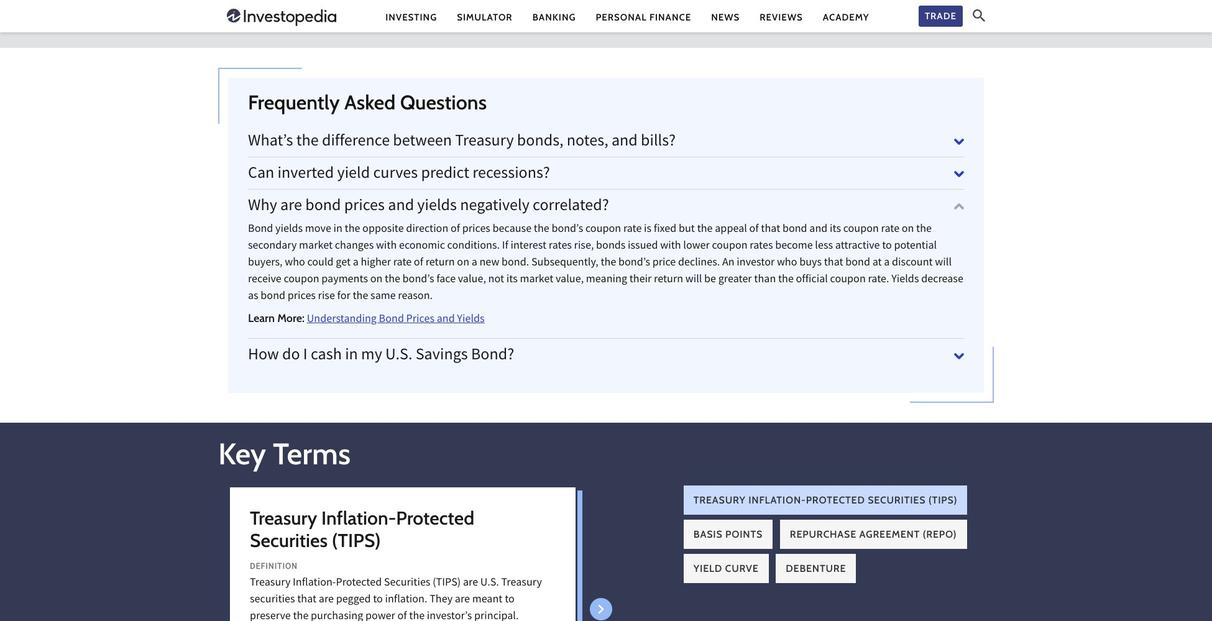 Task type: describe. For each thing, give the bounding box(es) containing it.
that inside treasury inflation-protected securities (tips) are u.s. treasury securities that are pegged to inflation. they are meant to preserve the purchasing power of the investor's principal.
[[297, 592, 317, 609]]

0 horizontal spatial market
[[299, 238, 333, 255]]

inflation- inside treasury inflation-protected securities (tips) are u.s. treasury securities that are pegged to inflation. they are meant to preserve the purchasing power of the investor's principal.
[[293, 575, 336, 592]]

present next article image
[[597, 605, 606, 614]]

inverted
[[278, 162, 334, 186]]

at
[[873, 255, 882, 272]]

curves
[[373, 162, 418, 186]]

not
[[489, 272, 504, 289]]

2 horizontal spatial prices
[[463, 221, 491, 238]]

of right appeal
[[750, 221, 759, 238]]

yield
[[337, 162, 370, 186]]

bond right as
[[261, 289, 286, 305]]

securities inside 'button'
[[868, 494, 926, 506]]

i
[[303, 344, 308, 368]]

payments
[[322, 272, 368, 289]]

1 value, from the left
[[458, 272, 486, 289]]

coupon right lower
[[712, 238, 748, 255]]

prices
[[406, 312, 435, 328]]

what's
[[248, 130, 293, 154]]

(tips) inside 'button'
[[929, 494, 958, 506]]

be
[[705, 272, 717, 289]]

1 vertical spatial treasury inflation-protected securities (tips)
[[250, 507, 475, 552]]

get
[[336, 255, 351, 272]]

debenture button
[[776, 554, 857, 583]]

yields inside bond yields move in the opposite direction of prices because the bond's coupon rate is fixed but the appeal of that bond and its coupon rate on the secondary market changes with economic conditions. if interest rates rise, bonds issued with lower coupon rates become less attractive to potential buyers, who could get a higher rate of return on a new bond. subsequently, the bond's price declines. an investor who buys that bond at a discount will receive coupon payments on the bond's face value, not its market value, meaning their return will be greater than the official coupon rate. yields decrease as bond prices rise for the same reason. learn more: understanding bond prices and yields
[[276, 221, 303, 238]]

protected inside 'button'
[[806, 494, 866, 506]]

(tips) inside treasury inflation-protected securities (tips) are u.s. treasury securities that are pegged to inflation. they are meant to preserve the purchasing power of the investor's principal.
[[433, 575, 461, 592]]

can
[[248, 162, 274, 186]]

curve
[[726, 563, 759, 575]]

1 rates from the left
[[549, 238, 572, 255]]

direction
[[406, 221, 449, 238]]

understanding
[[307, 312, 377, 328]]

coupon up at
[[844, 221, 879, 238]]

terms
[[273, 436, 351, 472]]

1 who from the left
[[285, 255, 305, 272]]

for
[[337, 289, 351, 305]]

preserve
[[250, 609, 291, 621]]

issued
[[628, 238, 658, 255]]

subsequently,
[[532, 255, 599, 272]]

coupon right receive
[[284, 272, 319, 289]]

the up inverted
[[296, 130, 319, 154]]

0 vertical spatial prices
[[344, 195, 385, 219]]

treasury inflation-protected securities (tips) button
[[684, 486, 968, 515]]

how
[[248, 344, 279, 368]]

and left bills?
[[612, 130, 638, 154]]

3 a from the left
[[885, 255, 890, 272]]

bond left less
[[783, 221, 808, 238]]

how do i cash in my u.s. savings bond?
[[248, 344, 515, 368]]

the left they
[[409, 609, 425, 621]]

1 horizontal spatial to
[[505, 592, 515, 609]]

purchasing
[[311, 609, 363, 621]]

0 horizontal spatial return
[[426, 255, 455, 272]]

1 with from the left
[[376, 238, 397, 255]]

and up "opposite"
[[388, 195, 414, 219]]

0 horizontal spatial will
[[686, 272, 702, 289]]

less
[[816, 238, 834, 255]]

0 horizontal spatial bond's
[[403, 272, 434, 289]]

reviews
[[760, 12, 803, 23]]

same
[[371, 289, 396, 305]]

rate.
[[868, 272, 890, 289]]

negatively
[[460, 195, 530, 219]]

1 vertical spatial inflation-
[[322, 507, 396, 530]]

1 vertical spatial in
[[345, 344, 358, 368]]

an
[[723, 255, 735, 272]]

repurchase agreement (repo) button
[[780, 520, 967, 549]]

the right "than"
[[779, 272, 794, 289]]

move
[[305, 221, 331, 238]]

treasury inflation-protected securities (tips) inside 'button'
[[694, 494, 958, 506]]

understanding bond prices and yields link
[[307, 312, 485, 328]]

investing
[[386, 12, 437, 23]]

could
[[308, 255, 334, 272]]

personal finance link
[[596, 11, 692, 24]]

coupon down correlated?
[[586, 221, 621, 238]]

bond.
[[502, 255, 529, 272]]

buyers,
[[248, 255, 283, 272]]

bonds
[[596, 238, 626, 255]]

meaning
[[586, 272, 628, 289]]

inflation.
[[385, 592, 428, 609]]

1 vertical spatial securities
[[250, 529, 328, 552]]

my
[[361, 344, 382, 368]]

finance
[[650, 12, 692, 23]]

frequently
[[248, 90, 340, 114]]

the up discount
[[917, 221, 932, 238]]

and up "buys"
[[810, 221, 828, 238]]

appeal
[[715, 221, 748, 238]]

1 a from the left
[[353, 255, 359, 272]]

2 rates from the left
[[750, 238, 773, 255]]

bond left at
[[846, 255, 871, 272]]

face
[[437, 272, 456, 289]]

1 vertical spatial bond
[[379, 312, 404, 328]]

the right preserve
[[293, 609, 309, 621]]

as
[[248, 289, 259, 305]]

repurchase agreement (repo)
[[790, 529, 958, 540]]

banking link
[[533, 11, 576, 24]]

cash
[[311, 344, 342, 368]]

reason.
[[398, 289, 433, 305]]

greater
[[719, 272, 752, 289]]

questions
[[400, 90, 487, 114]]

bond yields move in the opposite direction of prices because the bond's coupon rate is fixed but the appeal of that bond and its coupon rate on the secondary market changes with economic conditions. if interest rates rise, bonds issued with lower coupon rates become less attractive to potential buyers, who could get a higher rate of return on a new bond. subsequently, the bond's price declines. an investor who buys that bond at a discount will receive coupon payments on the bond's face value, not its market value, meaning their return will be greater than the official coupon rate. yields decrease as bond prices rise for the same reason. learn more: understanding bond prices and yields
[[248, 221, 964, 328]]

between
[[393, 130, 452, 154]]

1 horizontal spatial market
[[520, 272, 554, 289]]

u.s. for my
[[386, 344, 413, 368]]

bond up move
[[306, 195, 341, 219]]

the up the understanding bond prices and yields link
[[385, 272, 401, 289]]

of left 'face'
[[414, 255, 424, 272]]

rise
[[318, 289, 335, 305]]

basis points
[[694, 529, 763, 540]]

debenture
[[786, 563, 847, 575]]

bonds,
[[517, 130, 564, 154]]

1 horizontal spatial will
[[936, 255, 952, 272]]

bond?
[[471, 344, 515, 368]]

inflation- inside 'button'
[[749, 494, 806, 506]]

asked
[[344, 90, 396, 114]]

yield curve button
[[684, 554, 769, 583]]

new
[[480, 255, 500, 272]]

0 horizontal spatial on
[[370, 272, 383, 289]]

to inside bond yields move in the opposite direction of prices because the bond's coupon rate is fixed but the appeal of that bond and its coupon rate on the secondary market changes with economic conditions. if interest rates rise, bonds issued with lower coupon rates become less attractive to potential buyers, who could get a higher rate of return on a new bond. subsequently, the bond's price declines. an investor who buys that bond at a discount will receive coupon payments on the bond's face value, not its market value, meaning their return will be greater than the official coupon rate. yields decrease as bond prices rise for the same reason. learn more: understanding bond prices and yields
[[883, 238, 892, 255]]

2 horizontal spatial on
[[902, 221, 915, 238]]

basis points button
[[684, 520, 773, 549]]



Task type: vqa. For each thing, say whether or not it's contained in the screenshot.
Quicksilver®
no



Task type: locate. For each thing, give the bounding box(es) containing it.
in right move
[[334, 221, 343, 238]]

become
[[776, 238, 813, 255]]

opposite
[[363, 221, 404, 238]]

0 horizontal spatial yields
[[457, 312, 485, 328]]

buys
[[800, 255, 822, 272]]

simulator link
[[457, 11, 513, 24]]

yield curve
[[694, 563, 759, 575]]

points
[[726, 529, 763, 540]]

bond's left 'face'
[[403, 272, 434, 289]]

0 horizontal spatial bond
[[248, 221, 273, 238]]

2 horizontal spatial (tips)
[[929, 494, 958, 506]]

2 vertical spatial (tips)
[[433, 575, 461, 592]]

2 horizontal spatial rate
[[882, 221, 900, 238]]

2 vertical spatial that
[[297, 592, 317, 609]]

0 horizontal spatial protected
[[336, 575, 382, 592]]

(tips) up (repo)
[[929, 494, 958, 506]]

u.s. inside treasury inflation-protected securities (tips) are u.s. treasury securities that are pegged to inflation. they are meant to preserve the purchasing power of the investor's principal.
[[481, 575, 499, 592]]

that
[[761, 221, 781, 238], [824, 255, 844, 272], [297, 592, 317, 609]]

1 vertical spatial arrow down image
[[955, 202, 965, 212]]

2 who from the left
[[777, 255, 798, 272]]

discount
[[893, 255, 933, 272]]

repurchase
[[790, 529, 857, 540]]

2 value, from the left
[[556, 272, 584, 289]]

yields
[[892, 272, 920, 289], [457, 312, 485, 328]]

0 horizontal spatial to
[[373, 592, 383, 609]]

prices up more: on the left bottom of page
[[288, 289, 316, 305]]

1 horizontal spatial rates
[[750, 238, 773, 255]]

u.s. right 'my'
[[386, 344, 413, 368]]

yields up the direction in the top left of the page
[[418, 195, 457, 219]]

than
[[755, 272, 776, 289]]

the right for
[[353, 289, 368, 305]]

because
[[493, 221, 532, 238]]

meant
[[472, 592, 503, 609]]

2 vertical spatial arrow down image
[[955, 351, 965, 361]]

official
[[796, 272, 828, 289]]

securities
[[868, 494, 926, 506], [250, 529, 328, 552], [384, 575, 431, 592]]

bond's down correlated?
[[552, 221, 584, 238]]

value,
[[458, 272, 486, 289], [556, 272, 584, 289]]

inflation-
[[749, 494, 806, 506], [322, 507, 396, 530], [293, 575, 336, 592]]

2 horizontal spatial to
[[883, 238, 892, 255]]

0 horizontal spatial with
[[376, 238, 397, 255]]

rate right higher
[[393, 255, 412, 272]]

treasury
[[455, 130, 514, 154], [694, 494, 746, 506], [250, 507, 317, 530], [250, 575, 291, 592], [502, 575, 542, 592]]

coupon left rate.
[[831, 272, 866, 289]]

securities up agreement
[[868, 494, 926, 506]]

changes
[[335, 238, 374, 255]]

rates left rise,
[[549, 238, 572, 255]]

0 vertical spatial arrow down image
[[955, 137, 965, 147]]

1 vertical spatial that
[[824, 255, 844, 272]]

0 vertical spatial u.s.
[[386, 344, 413, 368]]

with left lower
[[661, 238, 681, 255]]

to
[[883, 238, 892, 255], [373, 592, 383, 609], [505, 592, 515, 609]]

bond
[[248, 221, 273, 238], [379, 312, 404, 328]]

key terms
[[218, 436, 351, 472]]

secondary
[[248, 238, 297, 255]]

treasury inflation-protected securities (tips) are u.s. treasury securities that are pegged to inflation. they are meant to preserve the purchasing power of the investor's principal.
[[250, 575, 542, 621]]

who left "buys"
[[777, 255, 798, 272]]

0 vertical spatial in
[[334, 221, 343, 238]]

if
[[502, 238, 509, 255]]

to right meant
[[505, 592, 515, 609]]

personal
[[596, 12, 647, 23]]

do
[[282, 344, 300, 368]]

u.s.
[[386, 344, 413, 368], [481, 575, 499, 592]]

treasury inflation-protected securities (tips)
[[694, 494, 958, 506], [250, 507, 475, 552]]

yields up bond?
[[457, 312, 485, 328]]

1 horizontal spatial return
[[654, 272, 684, 289]]

2 vertical spatial securities
[[384, 575, 431, 592]]

that up investor
[[761, 221, 781, 238]]

1 vertical spatial prices
[[463, 221, 491, 238]]

1 horizontal spatial treasury inflation-protected securities (tips)
[[694, 494, 958, 506]]

to right pegged
[[373, 592, 383, 609]]

basis
[[694, 529, 723, 540]]

that right "buys"
[[824, 255, 844, 272]]

principal.
[[475, 609, 519, 621]]

1 horizontal spatial its
[[830, 221, 841, 238]]

the right because
[[534, 221, 550, 238]]

0 vertical spatial that
[[761, 221, 781, 238]]

2 horizontal spatial a
[[885, 255, 890, 272]]

receive
[[248, 272, 282, 289]]

1 vertical spatial u.s.
[[481, 575, 499, 592]]

fixed
[[654, 221, 677, 238]]

savings
[[416, 344, 468, 368]]

of inside treasury inflation-protected securities (tips) are u.s. treasury securities that are pegged to inflation. they are meant to preserve the purchasing power of the investor's principal.
[[398, 609, 407, 621]]

rates left become
[[750, 238, 773, 255]]

1 horizontal spatial bond
[[379, 312, 404, 328]]

1 horizontal spatial who
[[777, 255, 798, 272]]

bond's left price
[[619, 255, 651, 272]]

on right payments
[[370, 272, 383, 289]]

why are bond prices and yields negatively correlated?
[[248, 195, 609, 219]]

yields
[[418, 195, 457, 219], [276, 221, 303, 238]]

who left 'could'
[[285, 255, 305, 272]]

news link
[[712, 11, 740, 24]]

investor
[[737, 255, 775, 272]]

that right securities
[[297, 592, 317, 609]]

securities up securities
[[250, 529, 328, 552]]

arrow down image
[[955, 137, 965, 147], [955, 202, 965, 212], [955, 351, 965, 361]]

potential
[[895, 238, 937, 255]]

higher
[[361, 255, 391, 272]]

protected inside treasury inflation-protected securities (tips) are u.s. treasury securities that are pegged to inflation. they are meant to preserve the purchasing power of the investor's principal.
[[336, 575, 382, 592]]

0 horizontal spatial rate
[[393, 255, 412, 272]]

a right at
[[885, 255, 890, 272]]

0 horizontal spatial a
[[353, 255, 359, 272]]

arrow down image for bond?
[[955, 351, 965, 361]]

more:
[[277, 312, 305, 325]]

return right their
[[654, 272, 684, 289]]

1 horizontal spatial rate
[[624, 221, 642, 238]]

can inverted yield curves predict recessions?
[[248, 162, 550, 186]]

to right at
[[883, 238, 892, 255]]

2 horizontal spatial protected
[[806, 494, 866, 506]]

(tips) up pegged
[[332, 529, 381, 552]]

1 vertical spatial yields
[[276, 221, 303, 238]]

0 horizontal spatial rates
[[549, 238, 572, 255]]

0 vertical spatial inflation-
[[749, 494, 806, 506]]

1 horizontal spatial u.s.
[[481, 575, 499, 592]]

2 vertical spatial inflation-
[[293, 575, 336, 592]]

2 arrow down image from the top
[[955, 202, 965, 212]]

its right become
[[830, 221, 841, 238]]

0 horizontal spatial treasury inflation-protected securities (tips)
[[250, 507, 475, 552]]

frequently asked questions
[[248, 90, 487, 114]]

but
[[679, 221, 695, 238]]

0 horizontal spatial prices
[[288, 289, 316, 305]]

0 horizontal spatial who
[[285, 255, 305, 272]]

bond down why at left top
[[248, 221, 273, 238]]

1 horizontal spatial securities
[[384, 575, 431, 592]]

1 horizontal spatial bond's
[[552, 221, 584, 238]]

0 horizontal spatial (tips)
[[332, 529, 381, 552]]

1 horizontal spatial with
[[661, 238, 681, 255]]

securities
[[250, 592, 295, 609]]

market left get
[[299, 238, 333, 255]]

1 horizontal spatial protected
[[396, 507, 475, 530]]

rate up at
[[882, 221, 900, 238]]

0 vertical spatial (tips)
[[929, 494, 958, 506]]

0 vertical spatial securities
[[868, 494, 926, 506]]

reviews link
[[760, 11, 803, 24]]

1 vertical spatial (tips)
[[332, 529, 381, 552]]

1 arrow down image from the top
[[955, 137, 965, 147]]

return
[[426, 255, 455, 272], [654, 272, 684, 289]]

lower
[[684, 238, 710, 255]]

treasury inside 'button'
[[694, 494, 746, 506]]

interest
[[511, 238, 547, 255]]

0 horizontal spatial its
[[507, 272, 518, 289]]

agreement
[[860, 529, 921, 540]]

banking
[[533, 12, 576, 23]]

market down interest
[[520, 272, 554, 289]]

will
[[936, 255, 952, 272], [686, 272, 702, 289]]

value, down rise,
[[556, 272, 584, 289]]

of right power
[[398, 609, 407, 621]]

and right prices
[[437, 312, 455, 328]]

its right the not
[[507, 272, 518, 289]]

price
[[653, 255, 676, 272]]

securities up power
[[384, 575, 431, 592]]

2 with from the left
[[661, 238, 681, 255]]

news
[[712, 12, 740, 23]]

0 vertical spatial protected
[[806, 494, 866, 506]]

bond's
[[552, 221, 584, 238], [619, 255, 651, 272], [403, 272, 434, 289]]

2 horizontal spatial that
[[824, 255, 844, 272]]

1 horizontal spatial that
[[761, 221, 781, 238]]

is
[[644, 221, 652, 238]]

0 vertical spatial yields
[[418, 195, 457, 219]]

they
[[430, 592, 453, 609]]

difference
[[322, 130, 390, 154]]

with right changes
[[376, 238, 397, 255]]

1 horizontal spatial prices
[[344, 195, 385, 219]]

bond down same
[[379, 312, 404, 328]]

notes,
[[567, 130, 609, 154]]

on right 'face'
[[457, 255, 470, 272]]

securities inside treasury inflation-protected securities (tips) are u.s. treasury securities that are pegged to inflation. they are meant to preserve the purchasing power of the investor's principal.
[[384, 575, 431, 592]]

in
[[334, 221, 343, 238], [345, 344, 358, 368]]

1 vertical spatial market
[[520, 272, 554, 289]]

2 vertical spatial prices
[[288, 289, 316, 305]]

1 vertical spatial protected
[[396, 507, 475, 530]]

prices down negatively
[[463, 221, 491, 238]]

1 horizontal spatial on
[[457, 255, 470, 272]]

0 vertical spatial market
[[299, 238, 333, 255]]

(tips) up investor's
[[433, 575, 461, 592]]

0 vertical spatial bond
[[248, 221, 273, 238]]

u.s. for are
[[481, 575, 499, 592]]

0 horizontal spatial that
[[297, 592, 317, 609]]

1 horizontal spatial a
[[472, 255, 478, 272]]

2 vertical spatial protected
[[336, 575, 382, 592]]

2 horizontal spatial securities
[[868, 494, 926, 506]]

prices up "opposite"
[[344, 195, 385, 219]]

a left 'new'
[[472, 255, 478, 272]]

1 horizontal spatial value,
[[556, 272, 584, 289]]

academy link
[[823, 11, 870, 24]]

return down the direction in the top left of the page
[[426, 255, 455, 272]]

search image
[[973, 9, 986, 22]]

personal finance
[[596, 12, 692, 23]]

investopedia homepage image
[[227, 7, 336, 27]]

simulator
[[457, 12, 513, 23]]

2 horizontal spatial bond's
[[619, 255, 651, 272]]

the
[[296, 130, 319, 154], [345, 221, 360, 238], [534, 221, 550, 238], [698, 221, 713, 238], [917, 221, 932, 238], [601, 255, 617, 272], [385, 272, 401, 289], [779, 272, 794, 289], [353, 289, 368, 305], [293, 609, 309, 621], [409, 609, 425, 621]]

prices
[[344, 195, 385, 219], [463, 221, 491, 238], [288, 289, 316, 305]]

power
[[366, 609, 395, 621]]

trade link
[[919, 5, 963, 27]]

0 horizontal spatial in
[[334, 221, 343, 238]]

u.s. up principal. on the bottom left of the page
[[481, 575, 499, 592]]

0 vertical spatial yields
[[892, 272, 920, 289]]

1 horizontal spatial yields
[[418, 195, 457, 219]]

0 horizontal spatial yields
[[276, 221, 303, 238]]

0 horizontal spatial value,
[[458, 272, 486, 289]]

coupon
[[586, 221, 621, 238], [844, 221, 879, 238], [712, 238, 748, 255], [284, 272, 319, 289], [831, 272, 866, 289]]

its
[[830, 221, 841, 238], [507, 272, 518, 289]]

rise,
[[574, 238, 594, 255]]

1 vertical spatial yields
[[457, 312, 485, 328]]

on up discount
[[902, 221, 915, 238]]

1 horizontal spatial (tips)
[[433, 575, 461, 592]]

0 horizontal spatial securities
[[250, 529, 328, 552]]

2 a from the left
[[472, 255, 478, 272]]

the right but
[[698, 221, 713, 238]]

arrow down image
[[955, 169, 965, 179]]

1 horizontal spatial yields
[[892, 272, 920, 289]]

3 arrow down image from the top
[[955, 351, 965, 361]]

value, left the not
[[458, 272, 486, 289]]

(repo)
[[923, 529, 958, 540]]

yields left move
[[276, 221, 303, 238]]

will right discount
[[936, 255, 952, 272]]

the right rise,
[[601, 255, 617, 272]]

of right the direction in the top left of the page
[[451, 221, 460, 238]]

0 vertical spatial its
[[830, 221, 841, 238]]

rate left is
[[624, 221, 642, 238]]

in left 'my'
[[345, 344, 358, 368]]

predict
[[421, 162, 470, 186]]

will left be
[[686, 272, 702, 289]]

pegged
[[336, 592, 371, 609]]

1 horizontal spatial in
[[345, 344, 358, 368]]

a
[[353, 255, 359, 272], [472, 255, 478, 272], [885, 255, 890, 272]]

0 vertical spatial treasury inflation-protected securities (tips)
[[694, 494, 958, 506]]

the left "opposite"
[[345, 221, 360, 238]]

yields right rate.
[[892, 272, 920, 289]]

1 vertical spatial its
[[507, 272, 518, 289]]

economic
[[399, 238, 445, 255]]

a right get
[[353, 255, 359, 272]]

in inside bond yields move in the opposite direction of prices because the bond's coupon rate is fixed but the appeal of that bond and its coupon rate on the secondary market changes with economic conditions. if interest rates rise, bonds issued with lower coupon rates become less attractive to potential buyers, who could get a higher rate of return on a new bond. subsequently, the bond's price declines. an investor who buys that bond at a discount will receive coupon payments on the bond's face value, not its market value, meaning their return will be greater than the official coupon rate. yields decrease as bond prices rise for the same reason. learn more: understanding bond prices and yields
[[334, 221, 343, 238]]

arrow down image for bills?
[[955, 137, 965, 147]]

0 horizontal spatial u.s.
[[386, 344, 413, 368]]

correlated?
[[533, 195, 609, 219]]

trade
[[925, 10, 957, 22]]



